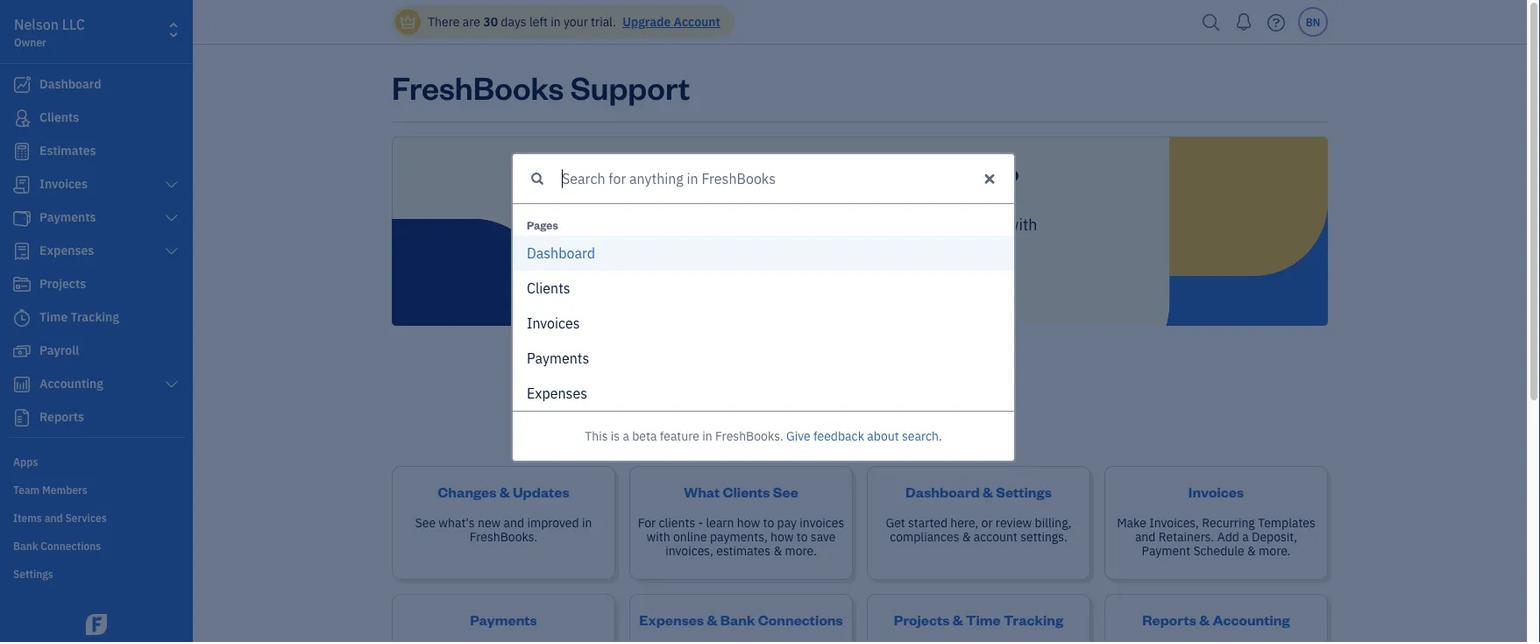Task type: locate. For each thing, give the bounding box(es) containing it.
in inside see what's new and improved in freshbooks.
[[582, 515, 592, 531]]

-
[[698, 515, 703, 531]]

how left save
[[771, 529, 794, 545]]

2 more. from the left
[[1259, 543, 1291, 559]]

& right add
[[1247, 543, 1256, 559]]

or inside visit our help centre or browse top categories below
[[909, 405, 928, 430]]

0 vertical spatial support
[[570, 66, 690, 107]]

o left c
[[547, 314, 555, 333]]

1 horizontal spatial t
[[578, 349, 582, 368]]

o left r
[[567, 244, 575, 263]]

d
[[587, 244, 595, 263]]

1 vertical spatial o
[[547, 314, 555, 333]]

freshbooks.
[[715, 428, 783, 445], [470, 529, 538, 545]]

1 vertical spatial in
[[702, 428, 712, 445]]

support down upgrade
[[570, 66, 690, 107]]

2 chevron large down image from the top
[[164, 211, 180, 225]]

chevron large down image
[[164, 178, 180, 192], [164, 211, 180, 225], [164, 378, 180, 392]]

with inside ask a question and receive an instant answer, with option to contact support
[[1007, 214, 1037, 234]]

y
[[543, 349, 550, 368]]

help centre link
[[800, 405, 905, 430]]

n
[[551, 279, 559, 298], [532, 314, 540, 333], [570, 349, 578, 368], [558, 385, 566, 403]]

invoices
[[1189, 482, 1244, 501]]

0 horizontal spatial o
[[547, 314, 555, 333]]

& right reports
[[1199, 610, 1210, 629]]

& up new
[[499, 482, 510, 501]]

projects & time tracking
[[894, 610, 1063, 629]]

30
[[483, 14, 498, 30]]

support down the instant
[[893, 235, 950, 256]]

a right ask
[[712, 214, 721, 234]]

e right p
[[573, 385, 580, 403]]

0 horizontal spatial with
[[646, 529, 670, 545]]

2 vertical spatial chevron large down image
[[164, 378, 180, 392]]

instant
[[896, 214, 945, 234]]

reports & accounting
[[1142, 610, 1290, 629]]

templates
[[1258, 515, 1316, 531]]

0 horizontal spatial t
[[559, 279, 563, 298]]

clients
[[723, 482, 770, 501]]

1 horizontal spatial i
[[555, 314, 558, 333]]

pay
[[777, 515, 797, 531]]

1 horizontal spatial more.
[[1259, 543, 1291, 559]]

a right add
[[1242, 529, 1249, 545]]

1 horizontal spatial and
[[790, 214, 816, 234]]

2 horizontal spatial in
[[702, 428, 712, 445]]

settings
[[996, 482, 1052, 501]]

and left retainers.
[[1135, 529, 1156, 545]]

2 horizontal spatial to
[[819, 235, 833, 256]]

with left online
[[646, 529, 670, 545]]

to
[[819, 235, 833, 256], [763, 515, 774, 531], [797, 529, 808, 545]]

your
[[564, 14, 588, 30]]

support
[[570, 66, 690, 107], [893, 235, 950, 256]]

v
[[540, 314, 547, 333]]

or right here,
[[981, 515, 993, 531]]

1 horizontal spatial support
[[893, 235, 950, 256]]

to down receive at the right
[[819, 235, 833, 256]]

d a s h b o a r d
[[527, 244, 595, 263]]

nelson
[[14, 15, 59, 34]]

0 vertical spatial or
[[909, 405, 928, 430]]

1 vertical spatial chevron large down image
[[164, 211, 180, 225]]

started
[[908, 515, 948, 531]]

0 horizontal spatial to
[[763, 515, 774, 531]]

0 vertical spatial freshbooks.
[[715, 428, 783, 445]]

e
[[527, 385, 535, 403]]

x
[[535, 385, 542, 403]]

upgrade
[[623, 14, 671, 30]]

t right l
[[559, 279, 563, 298]]

e
[[543, 279, 551, 298], [565, 314, 573, 333], [562, 349, 570, 368], [550, 385, 558, 403], [573, 385, 580, 403]]

apps image
[[13, 454, 188, 468]]

main element
[[0, 0, 237, 643]]

chevron large down image for the payment image
[[164, 211, 180, 225]]

& inside get started here, or review billing, compliances & account settings.
[[962, 529, 971, 545]]

0 vertical spatial chevron large down image
[[164, 178, 180, 192]]

1 horizontal spatial freshbooks.
[[715, 428, 783, 445]]

go to help image
[[1262, 9, 1290, 36]]

1 vertical spatial with
[[646, 529, 670, 545]]

1 vertical spatial support
[[893, 235, 950, 256]]

& down pay
[[773, 543, 782, 559]]

settings image
[[13, 566, 188, 580]]

visit our help centre or browse top categories below
[[724, 405, 995, 458]]

dashboard image
[[11, 76, 32, 94]]

0 horizontal spatial how
[[737, 515, 760, 531]]

deposit,
[[1252, 529, 1297, 545]]

see inside see what's new and improved in freshbooks.
[[415, 515, 436, 531]]

1 vertical spatial freshbooks.
[[470, 529, 538, 545]]

in right left
[[551, 14, 561, 30]]

make invoices, recurring templates and retainers. add a deposit, payment schedule & more.
[[1117, 515, 1316, 559]]

freshbooks. left give on the right bottom of page
[[715, 428, 783, 445]]

how
[[737, 515, 760, 531], [771, 529, 794, 545]]

team members image
[[13, 482, 188, 496]]

e right the x
[[550, 385, 558, 403]]

and inside make invoices, recurring templates and retainers. add a deposit, payment schedule & more.
[[1135, 529, 1156, 545]]

0 horizontal spatial in
[[551, 14, 561, 30]]

i n v o i c e s
[[527, 314, 580, 333]]

pages
[[527, 218, 558, 232]]

a right the is
[[623, 428, 629, 445]]

&
[[499, 482, 510, 501], [983, 482, 993, 501], [962, 529, 971, 545], [773, 543, 782, 559], [1247, 543, 1256, 559], [707, 610, 717, 629], [953, 610, 963, 629], [1199, 610, 1210, 629]]

1 vertical spatial t
[[578, 349, 582, 368]]

with right 'answer,'
[[1007, 214, 1037, 234]]

and inside ask a question and receive an instant answer, with option to contact support
[[790, 214, 816, 234]]

ask
[[682, 214, 709, 234]]

p
[[542, 385, 550, 403]]

more.
[[785, 543, 817, 559], [1259, 543, 1291, 559]]

save
[[811, 529, 836, 545]]

support inside ask a question and receive an instant answer, with option to contact support
[[893, 235, 950, 256]]

give
[[786, 428, 811, 445]]

more. down templates at right
[[1259, 543, 1291, 559]]

and up option
[[790, 214, 816, 234]]

estimates
[[716, 543, 771, 559]]

report image
[[11, 409, 32, 427]]

projects
[[894, 610, 950, 629]]

1 horizontal spatial in
[[582, 515, 592, 531]]

help
[[880, 158, 942, 199]]

our
[[767, 405, 797, 430]]

here,
[[951, 515, 979, 531]]

n right l
[[551, 279, 559, 298]]

& left bank
[[707, 610, 717, 629]]

i right c
[[539, 279, 543, 298]]

in for feature
[[702, 428, 712, 445]]

1 horizontal spatial or
[[981, 515, 993, 531]]

0 vertical spatial with
[[1007, 214, 1037, 234]]

1 horizontal spatial o
[[567, 244, 575, 263]]

Search for anything in FreshBooks text field
[[513, 154, 972, 204]]

t right m
[[578, 349, 582, 368]]

contact
[[837, 235, 890, 256]]

freshbooks. down changes & updates
[[470, 529, 538, 545]]

accounting
[[1213, 610, 1290, 629]]

see
[[773, 482, 798, 501], [415, 515, 436, 531]]

to left save
[[797, 529, 808, 545]]

and inside see what's new and improved in freshbooks.
[[504, 515, 524, 531]]

for
[[638, 515, 656, 531]]

0 horizontal spatial freshbooks.
[[470, 529, 538, 545]]

timer image
[[11, 309, 32, 327]]

chart image
[[11, 376, 32, 394]]

more. down pay
[[785, 543, 817, 559]]

freshbooks. inside see what's new and improved in freshbooks.
[[470, 529, 538, 545]]

see left what's
[[415, 515, 436, 531]]

0 vertical spatial in
[[551, 14, 561, 30]]

& left account
[[962, 529, 971, 545]]

freshbooks support
[[392, 66, 690, 107]]

0 horizontal spatial support
[[570, 66, 690, 107]]

o
[[567, 244, 575, 263], [547, 314, 555, 333]]

1 horizontal spatial with
[[1007, 214, 1037, 234]]

see what's new and improved in freshbooks.
[[415, 515, 592, 545]]

0 vertical spatial t
[[559, 279, 563, 298]]

0 horizontal spatial see
[[415, 515, 436, 531]]

2 horizontal spatial and
[[1135, 529, 1156, 545]]

t
[[559, 279, 563, 298], [578, 349, 582, 368]]

reports & accounting link
[[1104, 594, 1328, 643]]

1 vertical spatial see
[[415, 515, 436, 531]]

0 horizontal spatial or
[[909, 405, 928, 430]]

what's
[[439, 515, 475, 531]]

0 horizontal spatial and
[[504, 515, 524, 531]]

i right v
[[555, 314, 558, 333]]

invoices
[[800, 515, 844, 531]]

a
[[712, 214, 721, 234], [536, 244, 544, 263], [575, 244, 582, 263], [535, 349, 543, 368], [623, 428, 629, 445], [1242, 529, 1249, 545]]

updates
[[513, 482, 569, 501]]

2 vertical spatial in
[[582, 515, 592, 531]]

or up below
[[909, 405, 928, 430]]

more. inside for clients - learn how to pay invoices with online payments, how to save invoices, estimates & more.
[[785, 543, 817, 559]]

learn
[[706, 515, 734, 531]]

this
[[585, 428, 608, 445]]

1 vertical spatial or
[[981, 515, 993, 531]]

e right l
[[543, 279, 551, 298]]

h
[[551, 244, 559, 263]]

or inside get started here, or review billing, compliances & account settings.
[[981, 515, 993, 531]]

see up pay
[[773, 482, 798, 501]]

& inside for clients - learn how to pay invoices with online payments, how to save invoices, estimates & more.
[[773, 543, 782, 559]]

0 vertical spatial see
[[773, 482, 798, 501]]

0 vertical spatial i
[[539, 279, 543, 298]]

in for improved
[[582, 515, 592, 531]]

account
[[674, 14, 720, 30]]

0 horizontal spatial more.
[[785, 543, 817, 559]]

1 chevron large down image from the top
[[164, 178, 180, 192]]

& left time in the bottom of the page
[[953, 610, 963, 629]]

3 chevron large down image from the top
[[164, 378, 180, 392]]

0 horizontal spatial i
[[539, 279, 543, 298]]

expense image
[[11, 243, 32, 260]]

and right new
[[504, 515, 524, 531]]

upgrade account link
[[619, 14, 720, 30]]

1 more. from the left
[[785, 543, 817, 559]]

in right improved at bottom left
[[582, 515, 592, 531]]

with inside for clients - learn how to pay invoices with online payments, how to save invoices, estimates & more.
[[646, 529, 670, 545]]

in right feature
[[702, 428, 712, 445]]

and
[[790, 214, 816, 234], [504, 515, 524, 531], [1135, 529, 1156, 545]]

to left pay
[[763, 515, 774, 531]]

a inside make invoices, recurring templates and retainers. add a deposit, payment schedule & more.
[[1242, 529, 1249, 545]]

how up estimates
[[737, 515, 760, 531]]



Task type: vqa. For each thing, say whether or not it's contained in the screenshot.
$1,000 Total Outstanding
no



Task type: describe. For each thing, give the bounding box(es) containing it.
dashboard
[[906, 482, 980, 501]]

a left m
[[535, 349, 543, 368]]

m
[[550, 349, 562, 368]]

money image
[[11, 343, 32, 360]]

1 vertical spatial i
[[555, 314, 558, 333]]

can
[[772, 158, 826, 199]]

client image
[[11, 110, 32, 127]]

payments
[[470, 610, 537, 629]]

payments,
[[710, 529, 768, 545]]

days
[[501, 14, 526, 30]]

search image
[[1197, 9, 1225, 36]]

freshbooks. for feature
[[715, 428, 783, 445]]

bank connections image
[[13, 538, 188, 552]]

c l i e n t s
[[527, 279, 570, 298]]

how can we help you?
[[701, 158, 1019, 199]]

0 vertical spatial o
[[567, 244, 575, 263]]

invoices,
[[1149, 515, 1199, 531]]

payment
[[1142, 543, 1190, 559]]

option
[[770, 235, 815, 256]]

chevron large down image
[[164, 245, 180, 259]]

project image
[[11, 276, 32, 294]]

retainers.
[[1159, 529, 1214, 545]]

in for left
[[551, 14, 561, 30]]

to inside ask a question and receive an instant answer, with option to contact support
[[819, 235, 833, 256]]

a inside ask a question and receive an instant answer, with option to contact support
[[712, 214, 721, 234]]

search.
[[902, 428, 942, 445]]

recurring
[[1202, 515, 1255, 531]]

n right m
[[570, 349, 578, 368]]

help
[[800, 405, 841, 430]]

payment image
[[11, 210, 32, 227]]

left
[[529, 14, 548, 30]]

what
[[684, 482, 720, 501]]

changes & updates
[[438, 482, 569, 501]]

bank
[[720, 610, 755, 629]]

i
[[527, 314, 532, 333]]

b
[[559, 244, 567, 263]]

& inside make invoices, recurring templates and retainers. add a deposit, payment schedule & more.
[[1247, 543, 1256, 559]]

r
[[582, 244, 587, 263]]

billing,
[[1035, 515, 1072, 531]]

receive
[[820, 214, 871, 234]]

browse
[[931, 405, 995, 430]]

freshbooks image
[[82, 614, 110, 636]]

an
[[875, 214, 892, 234]]

time
[[966, 610, 1001, 629]]

answer,
[[949, 214, 1003, 234]]

e right v
[[565, 314, 573, 333]]

with for what clients see
[[646, 529, 670, 545]]

compliances
[[890, 529, 959, 545]]

reports
[[1142, 610, 1196, 629]]

changes
[[438, 482, 497, 501]]

freshbooks. for improved
[[470, 529, 538, 545]]

owner
[[14, 35, 46, 49]]

a left d
[[575, 244, 582, 263]]

n left c
[[532, 314, 540, 333]]

beta
[[632, 428, 657, 445]]

estimate image
[[11, 143, 32, 160]]

what clients see
[[684, 482, 798, 501]]

visit
[[724, 405, 764, 430]]

add
[[1217, 529, 1239, 545]]

projects & time tracking link
[[867, 594, 1090, 643]]

1 horizontal spatial see
[[773, 482, 798, 501]]

invoice image
[[11, 176, 32, 194]]

p a y m e n t s
[[527, 349, 589, 368]]

account
[[974, 529, 1018, 545]]

c
[[558, 314, 565, 333]]

a left h in the top left of the page
[[536, 244, 544, 263]]

below
[[898, 433, 950, 458]]

llc
[[62, 15, 85, 34]]

invoices,
[[666, 543, 713, 559]]

nelson llc owner
[[14, 15, 85, 49]]

review
[[996, 515, 1032, 531]]

trial.
[[591, 14, 616, 30]]

expenses
[[639, 610, 704, 629]]

freshbooks
[[392, 66, 564, 107]]

give feedback about search. link
[[786, 428, 942, 445]]

more. inside make invoices, recurring templates and retainers. add a deposit, payment schedule & more.
[[1259, 543, 1291, 559]]

this is a beta feature in freshbooks. give feedback about search.
[[585, 428, 942, 445]]

chevron large down image for chart icon
[[164, 378, 180, 392]]

1 horizontal spatial how
[[771, 529, 794, 545]]

& left settings
[[983, 482, 993, 501]]

categories
[[803, 433, 894, 458]]

how
[[701, 158, 766, 199]]

for clients - learn how to pay invoices with online payments, how to save invoices, estimates & more.
[[638, 515, 844, 559]]

are
[[463, 14, 480, 30]]

expenses & bank connections
[[639, 610, 843, 629]]

e right y
[[562, 349, 570, 368]]

1 horizontal spatial to
[[797, 529, 808, 545]]

schedule
[[1193, 543, 1245, 559]]

p
[[527, 349, 535, 368]]

online
[[673, 529, 707, 545]]

items and services image
[[13, 510, 188, 524]]

crown image
[[399, 13, 417, 31]]

we
[[832, 158, 873, 199]]

chevron large down image for invoice image
[[164, 178, 180, 192]]

improved
[[527, 515, 579, 531]]

with for how can we help you?
[[1007, 214, 1037, 234]]

settings.
[[1021, 529, 1068, 545]]

dashboard & settings
[[906, 482, 1052, 501]]

l
[[536, 279, 539, 298]]

n right p
[[558, 385, 566, 403]]

tracking
[[1004, 610, 1063, 629]]

centre
[[845, 405, 905, 430]]

feedback
[[813, 428, 864, 445]]

get
[[886, 515, 905, 531]]

and for can
[[790, 214, 816, 234]]

get started here, or review billing, compliances & account settings.
[[886, 515, 1072, 545]]

question
[[724, 214, 786, 234]]

expenses & bank connections link
[[629, 594, 853, 643]]

new
[[478, 515, 501, 531]]

and for &
[[504, 515, 524, 531]]



